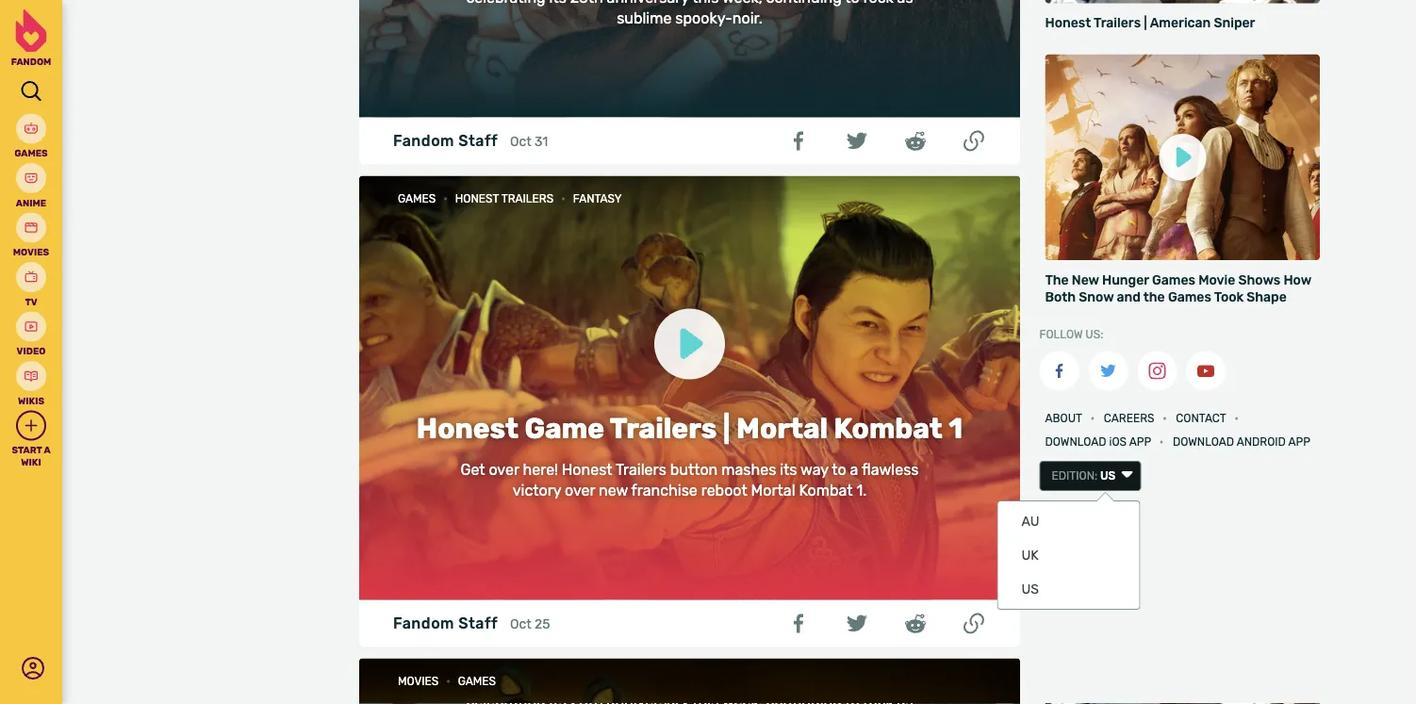 Task type: vqa. For each thing, say whether or not it's contained in the screenshot.
Movies for Movies
yes



Task type: locate. For each thing, give the bounding box(es) containing it.
0 vertical spatial fandom staff
[[393, 132, 498, 150]]

|
[[1144, 15, 1147, 31], [723, 412, 730, 445]]

edition:
[[1052, 470, 1097, 483]]

uk
[[1021, 547, 1039, 563]]

1
[[949, 412, 963, 445]]

1 horizontal spatial |
[[1144, 15, 1147, 31]]

2 staff from the top
[[458, 615, 498, 633]]

fandom link
[[3, 9, 59, 67]]

games link for video link
[[0, 114, 62, 159]]

movies
[[13, 247, 49, 258], [398, 675, 439, 688]]

new
[[599, 481, 628, 499]]

honest trailers link
[[450, 192, 561, 205]]

1 vertical spatial movies
[[398, 675, 439, 688]]

trailers left american
[[1094, 15, 1141, 31]]

us
[[1100, 470, 1116, 483], [1021, 581, 1039, 597]]

0 vertical spatial movies
[[13, 247, 49, 258]]

game
[[525, 412, 604, 445]]

over
[[489, 461, 519, 478], [565, 481, 595, 499]]

0 vertical spatial movies link
[[0, 213, 62, 258]]

0 vertical spatial mortal
[[736, 412, 828, 445]]

fandom staff for oct 31
[[393, 132, 498, 150]]

•
[[443, 192, 448, 205], [561, 192, 565, 205], [446, 675, 450, 688]]

oct left 31
[[510, 134, 531, 150]]

careers link
[[1098, 412, 1160, 425]]

wiki
[[21, 456, 41, 468]]

mortal inside "get over here! honest trailers button mashes its way to a flawless victory over new franchise reboot mortal kombat 1."
[[751, 481, 795, 499]]

and
[[1117, 289, 1141, 305]]

31
[[535, 134, 548, 150]]

shows
[[1238, 272, 1280, 288]]

1 horizontal spatial a
[[850, 461, 858, 478]]

download ios app
[[1045, 435, 1151, 448]]

download android app
[[1173, 435, 1310, 448]]

1 fandom staff from the top
[[393, 132, 498, 150]]

2 download from the left
[[1173, 435, 1234, 448]]

oct left the "25"
[[510, 617, 531, 632]]

1 fandom from the top
[[393, 132, 454, 150]]

2 app from the left
[[1288, 435, 1310, 448]]

kombat up flawless
[[834, 412, 943, 445]]

0 vertical spatial oct
[[510, 134, 531, 150]]

fandom
[[393, 132, 454, 150], [393, 615, 454, 633]]

games link for 'fantasy' link on the left top
[[393, 192, 443, 205]]

fandom staff
[[393, 132, 498, 150], [393, 615, 498, 633]]

victory
[[513, 481, 561, 499]]

1 horizontal spatial us
[[1100, 470, 1116, 483]]

us down uk
[[1021, 581, 1039, 597]]

1 vertical spatial us
[[1021, 581, 1039, 597]]

oct for oct 25
[[510, 617, 531, 632]]

1 vertical spatial staff
[[458, 615, 498, 633]]

movie
[[1198, 272, 1235, 288]]

1 vertical spatial oct
[[510, 617, 531, 632]]

staff
[[458, 132, 498, 150], [458, 615, 498, 633]]

| inside 'link'
[[1144, 15, 1147, 31]]

sniper
[[1214, 15, 1255, 31]]

fantasy link
[[568, 192, 626, 205]]

1 fandom staff link from the top
[[393, 132, 502, 150]]

start
[[12, 445, 42, 456]]

honest game trailers | mortal kombat 1
[[417, 412, 963, 445]]

0 horizontal spatial us
[[1021, 581, 1039, 597]]

1 staff from the top
[[458, 132, 498, 150]]

video
[[17, 346, 46, 357]]

1 horizontal spatial movies link
[[393, 675, 446, 688]]

| up mashes
[[723, 412, 730, 445]]

trailers up button
[[610, 412, 717, 445]]

| left american
[[1144, 15, 1147, 31]]

2 fandom staff link from the top
[[393, 615, 502, 633]]

american
[[1150, 15, 1211, 31]]

honest
[[1045, 15, 1091, 31], [455, 192, 499, 205], [417, 412, 519, 445], [562, 461, 612, 478]]

movies inside 'link'
[[13, 247, 49, 258]]

fandom staff link
[[393, 132, 502, 150], [393, 615, 502, 633]]

0 vertical spatial games link
[[0, 114, 62, 159]]

1 vertical spatial fandom staff
[[393, 615, 498, 633]]

fandom staff link up movies • games
[[393, 615, 502, 633]]

us right edition:
[[1100, 470, 1116, 483]]

fandom staff link left oct 31
[[393, 132, 502, 150]]

follow us:
[[1039, 327, 1103, 341]]

2 fandom staff from the top
[[393, 615, 498, 633]]

1 horizontal spatial app
[[1288, 435, 1310, 448]]

kombat
[[834, 412, 943, 445], [799, 481, 853, 499]]

1 horizontal spatial games link
[[393, 192, 443, 205]]

trailers
[[1094, 15, 1141, 31], [501, 192, 554, 205], [610, 412, 717, 445], [616, 461, 666, 478]]

0 vertical spatial a
[[44, 445, 51, 456]]

fandom staff up movies • games
[[393, 615, 498, 633]]

kombat down the way
[[799, 481, 853, 499]]

0 horizontal spatial games link
[[0, 114, 62, 159]]

mortal
[[736, 412, 828, 445], [751, 481, 795, 499]]

mortal up its
[[736, 412, 828, 445]]

0 vertical spatial fandom
[[393, 132, 454, 150]]

2 oct from the top
[[510, 617, 531, 632]]

0 vertical spatial kombat
[[834, 412, 943, 445]]

tv link
[[0, 262, 62, 308]]

0 horizontal spatial download
[[1045, 435, 1106, 448]]

1 horizontal spatial over
[[565, 481, 595, 499]]

1 vertical spatial fandom
[[393, 615, 454, 633]]

app
[[1129, 435, 1151, 448], [1288, 435, 1310, 448]]

movies link
[[0, 213, 62, 258], [393, 675, 446, 688]]

0 horizontal spatial movies
[[13, 247, 49, 258]]

contact link
[[1170, 412, 1232, 425]]

wikis
[[18, 395, 44, 406]]

a right start
[[44, 445, 51, 456]]

1 app from the left
[[1129, 435, 1151, 448]]

1 vertical spatial games link
[[393, 192, 443, 205]]

a right the to
[[850, 461, 858, 478]]

video link
[[0, 312, 62, 357]]

over left new
[[565, 481, 595, 499]]

2 fandom from the top
[[393, 615, 454, 633]]

games
[[14, 148, 48, 159], [398, 192, 436, 205], [1152, 272, 1195, 288], [1168, 289, 1211, 305], [458, 675, 496, 688]]

staff for oct 31
[[458, 132, 498, 150]]

download
[[1045, 435, 1106, 448], [1173, 435, 1234, 448]]

1 horizontal spatial download
[[1173, 435, 1234, 448]]

fandom staff link for oct 31
[[393, 132, 502, 150]]

franchise
[[631, 481, 697, 499]]

staff left the oct 25
[[458, 615, 498, 633]]

app right "ios"
[[1129, 435, 1151, 448]]

1 vertical spatial |
[[723, 412, 730, 445]]

1 download from the left
[[1045, 435, 1106, 448]]

how
[[1283, 272, 1311, 288]]

1 vertical spatial mortal
[[751, 481, 795, 499]]

took
[[1214, 289, 1244, 305]]

0 vertical spatial staff
[[458, 132, 498, 150]]

over right get
[[489, 461, 519, 478]]

staff for oct 25
[[458, 615, 498, 633]]

mortal down its
[[751, 481, 795, 499]]

the new hunger games movie shows how both snow and the games took shape
[[1045, 272, 1311, 305]]

1 vertical spatial a
[[850, 461, 858, 478]]

a
[[44, 445, 51, 456], [850, 461, 858, 478]]

oct 31
[[510, 134, 548, 150]]

2 horizontal spatial games link
[[453, 675, 501, 688]]

honest inside 'link'
[[1045, 15, 1091, 31]]

0 horizontal spatial app
[[1129, 435, 1151, 448]]

1 vertical spatial fandom staff link
[[393, 615, 502, 633]]

fandom staff up honest trailers link
[[393, 132, 498, 150]]

0 vertical spatial fandom staff link
[[393, 132, 502, 150]]

games link
[[0, 114, 62, 159], [393, 192, 443, 205], [453, 675, 501, 688]]

staff left oct 31
[[458, 132, 498, 150]]

app right android
[[1288, 435, 1310, 448]]

oct 25
[[510, 617, 550, 632]]

download down contact link
[[1173, 435, 1234, 448]]

oct
[[510, 134, 531, 150], [510, 617, 531, 632]]

1 vertical spatial kombat
[[799, 481, 853, 499]]

0 horizontal spatial a
[[44, 445, 51, 456]]

0 vertical spatial |
[[1144, 15, 1147, 31]]

the
[[1143, 289, 1165, 305]]

ios
[[1109, 435, 1127, 448]]

1 horizontal spatial movies
[[398, 675, 439, 688]]

download down about
[[1045, 435, 1106, 448]]

trailers up franchise
[[616, 461, 666, 478]]

1 oct from the top
[[510, 134, 531, 150]]

0 horizontal spatial over
[[489, 461, 519, 478]]

games • honest trailers • fantasy
[[398, 192, 622, 205]]



Task type: describe. For each thing, give the bounding box(es) containing it.
the new hunger games movie shows how both snow and the games took shape link
[[1045, 54, 1320, 317]]

the
[[1045, 272, 1069, 288]]

movies for movies • games
[[398, 675, 439, 688]]

fandom staff for oct 25
[[393, 615, 498, 633]]

• for honest
[[443, 192, 448, 205]]

0 vertical spatial us
[[1100, 470, 1116, 483]]

fandom for oct 25
[[393, 615, 454, 633]]

honest trailers | american sniper
[[1045, 15, 1255, 31]]

download for download android app
[[1173, 435, 1234, 448]]

its
[[780, 461, 797, 478]]

0 horizontal spatial movies link
[[0, 213, 62, 258]]

movies for movies
[[13, 247, 49, 258]]

get over here! honest trailers button mashes its way to a flawless victory over new franchise reboot mortal kombat 1.
[[461, 461, 919, 499]]

us:
[[1085, 327, 1103, 341]]

start a wiki link
[[0, 411, 62, 468]]

fandom staff link for oct 25
[[393, 615, 502, 633]]

both
[[1045, 289, 1076, 305]]

here!
[[523, 461, 558, 478]]

25
[[535, 617, 550, 632]]

honest trailers | american sniper link
[[1045, 0, 1320, 43]]

1.
[[856, 481, 867, 499]]

a inside start a wiki
[[44, 445, 51, 456]]

kombat inside "get over here! honest trailers button mashes its way to a flawless victory over new franchise reboot mortal kombat 1."
[[799, 481, 853, 499]]

way
[[800, 461, 828, 478]]

button
[[670, 461, 718, 478]]

download ios app link
[[1039, 435, 1157, 448]]

snow
[[1079, 289, 1114, 305]]

shape
[[1247, 289, 1287, 305]]

anime
[[16, 197, 46, 208]]

au
[[1021, 513, 1039, 529]]

mortal inside the honest game trailers | mortal kombat 1 link
[[736, 412, 828, 445]]

tv
[[25, 296, 37, 307]]

app for download ios app
[[1129, 435, 1151, 448]]

trailers inside the honest game trailers | mortal kombat 1 link
[[610, 412, 717, 445]]

0 vertical spatial over
[[489, 461, 519, 478]]

fantasy
[[573, 192, 622, 205]]

fandom
[[11, 56, 51, 67]]

trailers down oct 31
[[501, 192, 554, 205]]

to
[[832, 461, 846, 478]]

1 vertical spatial movies link
[[393, 675, 446, 688]]

reboot
[[701, 481, 747, 499]]

2 vertical spatial games link
[[453, 675, 501, 688]]

about
[[1045, 412, 1082, 425]]

honest inside "get over here! honest trailers button mashes its way to a flawless victory over new franchise reboot mortal kombat 1."
[[562, 461, 612, 478]]

1 vertical spatial over
[[565, 481, 595, 499]]

mashes
[[721, 461, 776, 478]]

start a wiki
[[12, 445, 51, 468]]

honest game trailers | mortal kombat 1 link
[[393, 410, 986, 448]]

about link
[[1039, 412, 1088, 425]]

download for download ios app
[[1045, 435, 1106, 448]]

trailers inside honest trailers | american sniper 'link'
[[1094, 15, 1141, 31]]

careers
[[1104, 412, 1154, 425]]

oct for oct 31
[[510, 134, 531, 150]]

get
[[461, 461, 485, 478]]

follow
[[1039, 327, 1083, 341]]

edition: us
[[1052, 470, 1116, 483]]

app for download android app
[[1288, 435, 1310, 448]]

movies • games
[[398, 675, 496, 688]]

contact
[[1176, 412, 1226, 425]]

hunger
[[1102, 272, 1149, 288]]

0 horizontal spatial |
[[723, 412, 730, 445]]

trailers inside "get over here! honest trailers button mashes its way to a flawless victory over new franchise reboot mortal kombat 1."
[[616, 461, 666, 478]]

anime link
[[0, 163, 62, 209]]

fandom for oct 31
[[393, 132, 454, 150]]

android
[[1237, 435, 1286, 448]]

download android app link
[[1167, 435, 1316, 448]]

a inside "get over here! honest trailers button mashes its way to a flawless victory over new franchise reboot mortal kombat 1."
[[850, 461, 858, 478]]

flawless
[[862, 461, 919, 478]]

new
[[1072, 272, 1099, 288]]

• for games
[[446, 675, 450, 688]]



